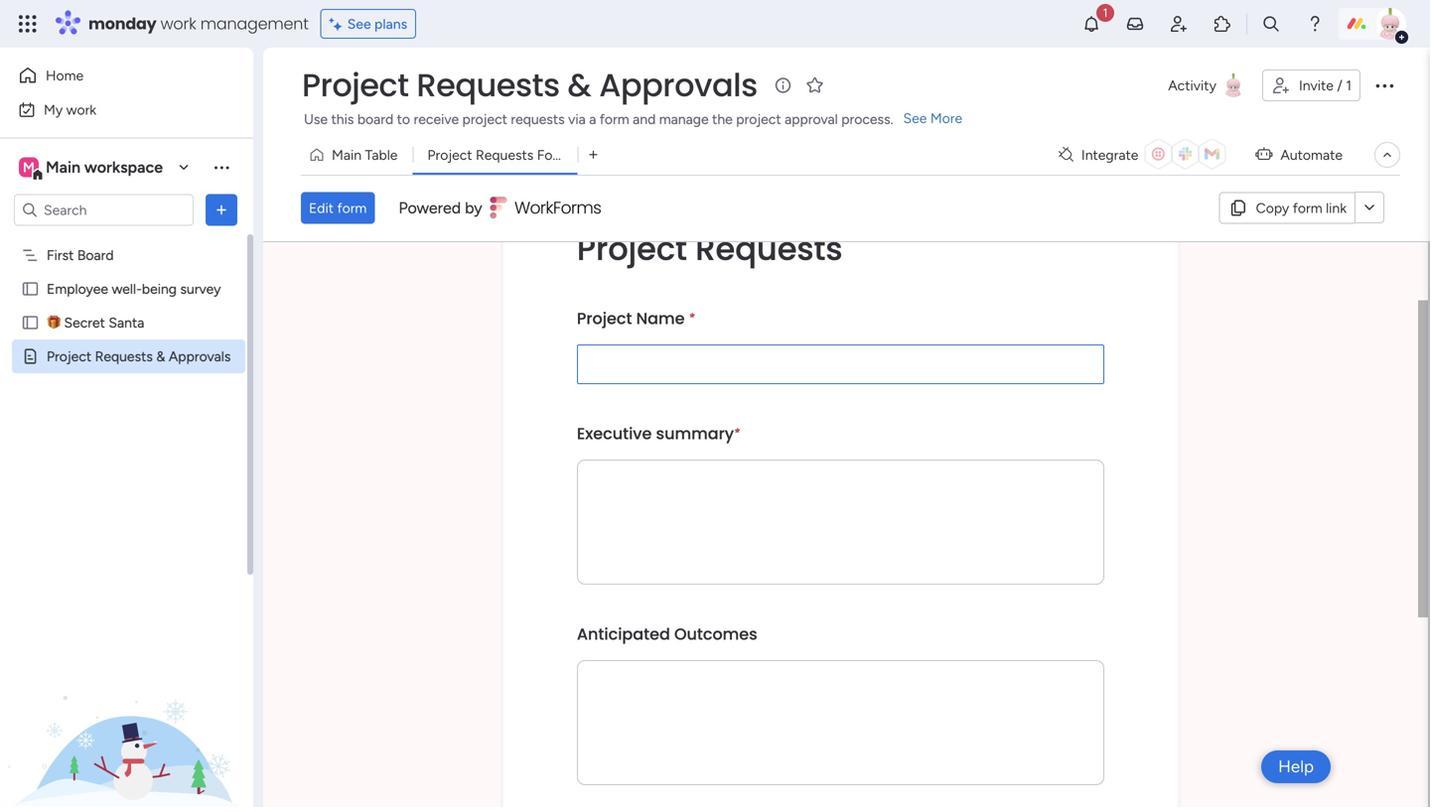Task type: describe. For each thing, give the bounding box(es) containing it.
see more link
[[902, 108, 965, 128]]

workspace image
[[19, 157, 39, 178]]

project name group containing project name
[[577, 293, 1105, 408]]

my work
[[44, 101, 96, 118]]

anticipated
[[577, 623, 671, 646]]

🎁 secret santa
[[47, 314, 144, 331]]

notifications image
[[1082, 14, 1102, 34]]

workforms logo image
[[491, 192, 603, 224]]

this
[[331, 111, 354, 128]]

integrate
[[1082, 147, 1139, 163]]

see plans
[[347, 15, 408, 32]]

options image
[[212, 200, 232, 220]]

executive summary *
[[577, 423, 740, 445]]

form
[[537, 147, 569, 163]]

project name group containing anticipated outcomes
[[577, 609, 1105, 808]]

requests
[[511, 111, 565, 128]]

copy form link button
[[1220, 192, 1355, 224]]

project down 🎁 at the top of the page
[[47, 348, 92, 365]]

🎁
[[47, 314, 61, 331]]

options image
[[1373, 74, 1397, 97]]

use
[[304, 111, 328, 128]]

employee
[[47, 281, 108, 298]]

summary
[[656, 423, 734, 445]]

ruby anderson image
[[1375, 8, 1407, 40]]

copy
[[1257, 199, 1290, 216]]

select product image
[[18, 14, 38, 34]]

manage
[[660, 111, 709, 128]]

add to favorites image
[[806, 75, 825, 95]]

* for executive summary
[[734, 426, 740, 440]]

/
[[1338, 77, 1343, 94]]

process.
[[842, 111, 894, 128]]

approval
[[785, 111, 838, 128]]

home
[[46, 67, 84, 84]]

dapulse integrations image
[[1059, 148, 1074, 162]]

main table
[[332, 147, 398, 163]]

by
[[465, 199, 483, 217]]

invite / 1 button
[[1263, 70, 1361, 101]]

project requests form
[[428, 147, 569, 163]]

0 horizontal spatial approvals
[[169, 348, 231, 365]]

copy form link
[[1257, 199, 1347, 216]]

edit form
[[309, 200, 367, 216]]

monday work management
[[88, 12, 309, 35]]

lottie animation element
[[0, 607, 253, 808]]

name
[[637, 307, 685, 330]]

autopilot image
[[1256, 141, 1273, 167]]

santa
[[109, 314, 144, 331]]

lottie animation image
[[0, 607, 253, 808]]

activity
[[1169, 77, 1217, 94]]

see inside button
[[347, 15, 371, 32]]

edit
[[309, 200, 334, 216]]

public board image for employee well-being survey
[[21, 280, 40, 299]]

receive
[[414, 111, 459, 128]]

public board image for 🎁 secret santa
[[21, 314, 40, 332]]

0 horizontal spatial project requests & approvals
[[47, 348, 231, 365]]

home button
[[12, 60, 214, 91]]

Search in workspace field
[[42, 199, 166, 222]]

Project Requests & Approvals field
[[297, 63, 763, 107]]

search everything image
[[1262, 14, 1282, 34]]

main table button
[[301, 139, 413, 171]]

first board
[[47, 247, 114, 264]]

list box containing first board
[[0, 235, 253, 642]]

work for monday
[[161, 12, 196, 35]]

link
[[1327, 199, 1347, 216]]

* for project name
[[689, 310, 695, 325]]

first
[[47, 247, 74, 264]]

Anticipated Outcomes text field
[[577, 661, 1105, 786]]



Task type: vqa. For each thing, say whether or not it's contained in the screenshot.
the Anticipated Outcomes text field
yes



Task type: locate. For each thing, give the bounding box(es) containing it.
invite
[[1300, 77, 1334, 94]]

& down being
[[156, 348, 165, 365]]

2 public board image from the top
[[21, 314, 40, 332]]

being
[[142, 281, 177, 298]]

0 vertical spatial &
[[568, 63, 592, 107]]

workspace selection element
[[19, 156, 166, 181]]

invite members image
[[1170, 14, 1189, 34]]

edit form button
[[301, 192, 375, 224]]

form right a at the top of the page
[[600, 111, 630, 128]]

project up this
[[302, 63, 409, 107]]

1 horizontal spatial form
[[600, 111, 630, 128]]

work
[[161, 12, 196, 35], [66, 101, 96, 118]]

work for my
[[66, 101, 96, 118]]

* inside project name *
[[689, 310, 695, 325]]

a
[[589, 111, 597, 128]]

0 horizontal spatial main
[[46, 158, 81, 177]]

work right monday
[[161, 12, 196, 35]]

0 vertical spatial public board image
[[21, 280, 40, 299]]

form for copy form link
[[1293, 199, 1323, 216]]

show board description image
[[772, 76, 796, 95]]

plans
[[375, 15, 408, 32]]

form inside "button"
[[337, 200, 367, 216]]

secret
[[64, 314, 105, 331]]

my work button
[[12, 94, 214, 126]]

workspace options image
[[212, 157, 232, 177]]

work inside button
[[66, 101, 96, 118]]

main
[[332, 147, 362, 163], [46, 158, 81, 177]]

project name group
[[577, 293, 1105, 408], [577, 408, 1105, 609], [577, 609, 1105, 808]]

main right workspace image
[[46, 158, 81, 177]]

Executive summary text field
[[577, 460, 1105, 585]]

0 horizontal spatial form
[[337, 200, 367, 216]]

help
[[1279, 757, 1315, 778]]

3 project name group from the top
[[577, 609, 1105, 808]]

employee well-being survey
[[47, 281, 221, 298]]

1 vertical spatial *
[[734, 426, 740, 440]]

1
[[1347, 77, 1352, 94]]

see left plans
[[347, 15, 371, 32]]

public board image
[[21, 280, 40, 299], [21, 314, 40, 332]]

add view image
[[590, 148, 598, 162]]

form inside use this board to receive project requests via a form and manage the project approval process. see more
[[600, 111, 630, 128]]

project up project name *
[[577, 227, 688, 271]]

automate
[[1281, 147, 1343, 163]]

approvals
[[599, 63, 758, 107], [169, 348, 231, 365]]

and
[[633, 111, 656, 128]]

project name group containing executive summary
[[577, 408, 1105, 609]]

public board image left 🎁 at the top of the page
[[21, 314, 40, 332]]

0 horizontal spatial &
[[156, 348, 165, 365]]

project right 'the'
[[737, 111, 782, 128]]

powered
[[399, 199, 461, 217]]

main workspace
[[46, 158, 163, 177]]

1 project name group from the top
[[577, 293, 1105, 408]]

1 horizontal spatial see
[[904, 110, 927, 127]]

project left name
[[577, 307, 632, 330]]

workspace
[[84, 158, 163, 177]]

0 vertical spatial approvals
[[599, 63, 758, 107]]

0 horizontal spatial work
[[66, 101, 96, 118]]

project inside button
[[428, 147, 473, 163]]

main for main table
[[332, 147, 362, 163]]

see left more
[[904, 110, 927, 127]]

the
[[713, 111, 733, 128]]

approvals up "manage"
[[599, 63, 758, 107]]

more
[[931, 110, 963, 127]]

main left the table
[[332, 147, 362, 163]]

1 vertical spatial project requests & approvals
[[47, 348, 231, 365]]

well-
[[112, 281, 142, 298]]

1 horizontal spatial work
[[161, 12, 196, 35]]

main inside workspace selection element
[[46, 158, 81, 177]]

project requests
[[577, 227, 843, 271]]

help image
[[1306, 14, 1326, 34]]

project requests form button
[[413, 139, 578, 171]]

1 horizontal spatial &
[[568, 63, 592, 107]]

main for main workspace
[[46, 158, 81, 177]]

0 horizontal spatial project
[[463, 111, 508, 128]]

table
[[365, 147, 398, 163]]

0 vertical spatial see
[[347, 15, 371, 32]]

requests inside project requests form button
[[476, 147, 534, 163]]

2 project from the left
[[737, 111, 782, 128]]

project name *
[[577, 307, 695, 330]]

1 vertical spatial &
[[156, 348, 165, 365]]

project
[[463, 111, 508, 128], [737, 111, 782, 128]]

1 public board image from the top
[[21, 280, 40, 299]]

project
[[302, 63, 409, 107], [428, 147, 473, 163], [577, 227, 688, 271], [577, 307, 632, 330], [47, 348, 92, 365]]

main inside button
[[332, 147, 362, 163]]

0 vertical spatial work
[[161, 12, 196, 35]]

see
[[347, 15, 371, 32], [904, 110, 927, 127]]

form left link
[[1293, 199, 1323, 216]]

invite / 1
[[1300, 77, 1352, 94]]

1 vertical spatial see
[[904, 110, 927, 127]]

see plans button
[[321, 9, 416, 39]]

1 image
[[1097, 1, 1115, 23]]

1 horizontal spatial *
[[734, 426, 740, 440]]

monday
[[88, 12, 157, 35]]

public board image left employee
[[21, 280, 40, 299]]

requests
[[417, 63, 560, 107], [476, 147, 534, 163], [696, 227, 843, 271], [95, 348, 153, 365]]

1 horizontal spatial main
[[332, 147, 362, 163]]

1 vertical spatial public board image
[[21, 314, 40, 332]]

approvals down the survey
[[169, 348, 231, 365]]

form
[[600, 111, 630, 128], [1293, 199, 1323, 216], [337, 200, 367, 216]]

project requests & approvals
[[302, 63, 758, 107], [47, 348, 231, 365]]

form right edit on the top of the page
[[337, 200, 367, 216]]

activity button
[[1161, 70, 1255, 101]]

work right my
[[66, 101, 96, 118]]

0 horizontal spatial *
[[689, 310, 695, 325]]

& up via
[[568, 63, 592, 107]]

0 vertical spatial project requests & approvals
[[302, 63, 758, 107]]

project requests & approvals up requests in the top of the page
[[302, 63, 758, 107]]

&
[[568, 63, 592, 107], [156, 348, 165, 365]]

0 vertical spatial *
[[689, 310, 695, 325]]

m
[[23, 159, 35, 176]]

help button
[[1262, 751, 1332, 784]]

see inside use this board to receive project requests via a form and manage the project approval process. see more
[[904, 110, 927, 127]]

list box
[[0, 235, 253, 642]]

via
[[568, 111, 586, 128]]

option
[[0, 237, 253, 241]]

1 vertical spatial approvals
[[169, 348, 231, 365]]

project up project requests form button
[[463, 111, 508, 128]]

board
[[77, 247, 114, 264]]

powered by
[[399, 199, 483, 217]]

0 horizontal spatial see
[[347, 15, 371, 32]]

1 project from the left
[[463, 111, 508, 128]]

project requests & approvals down santa
[[47, 348, 231, 365]]

form inside button
[[1293, 199, 1323, 216]]

form for edit form
[[337, 200, 367, 216]]

use this board to receive project requests via a form and manage the project approval process. see more
[[304, 110, 963, 128]]

my
[[44, 101, 63, 118]]

1 vertical spatial work
[[66, 101, 96, 118]]

anticipated outcomes
[[577, 623, 758, 646]]

Project Name field
[[577, 345, 1105, 384]]

1 horizontal spatial approvals
[[599, 63, 758, 107]]

survey
[[180, 281, 221, 298]]

management
[[200, 12, 309, 35]]

executive
[[577, 423, 652, 445]]

1 horizontal spatial project requests & approvals
[[302, 63, 758, 107]]

apps image
[[1213, 14, 1233, 34]]

* inside executive summary *
[[734, 426, 740, 440]]

collapse board header image
[[1380, 147, 1396, 163]]

board
[[358, 111, 394, 128]]

inbox image
[[1126, 14, 1146, 34]]

*
[[689, 310, 695, 325], [734, 426, 740, 440]]

2 horizontal spatial form
[[1293, 199, 1323, 216]]

2 project name group from the top
[[577, 408, 1105, 609]]

to
[[397, 111, 410, 128]]

1 horizontal spatial project
[[737, 111, 782, 128]]

project down receive
[[428, 147, 473, 163]]

outcomes
[[675, 623, 758, 646]]



